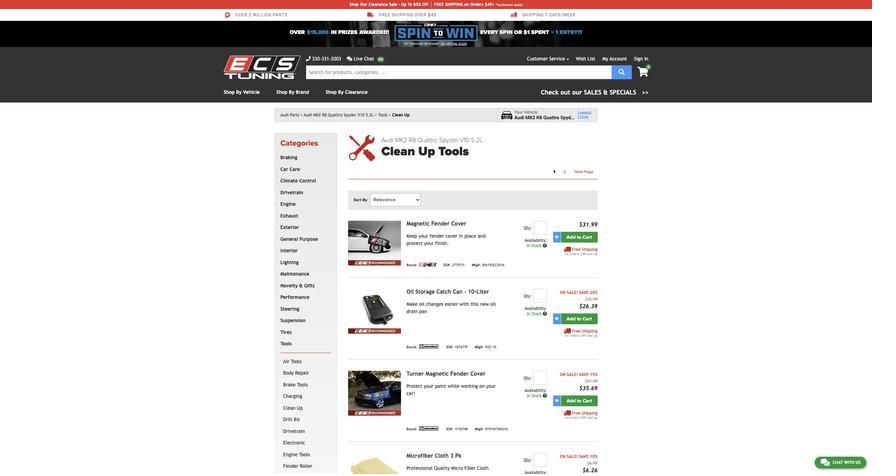 Task type: vqa. For each thing, say whether or not it's contained in the screenshot.
Vehicle in the Your Vehicle Audi MK2 R8 Quattro Spyder V10 5.2L
yes



Task type: locate. For each thing, give the bounding box(es) containing it.
1 vertical spatial stock
[[532, 312, 542, 317]]

1 vertical spatial save
[[579, 373, 589, 378]]

and inside the keep your fender cover in place and protect your finish.
[[478, 234, 486, 239]]

1 up from the top
[[594, 252, 598, 256]]

2 sale! from the top
[[567, 373, 578, 378]]

up down $31.99
[[594, 252, 598, 256]]

by for clearance
[[338, 89, 344, 95]]

clean up inside tools subcategories element
[[283, 406, 303, 411]]

shop by brand link
[[276, 89, 309, 95]]

sale! left 10%
[[567, 455, 578, 460]]

by for brand
[[289, 89, 294, 95]]

0 horizontal spatial &
[[299, 283, 303, 289]]

0 vertical spatial cloth
[[435, 453, 449, 460]]

5.2l for audi mk2 r8 quattro spyder v10 5.2l clean up tools
[[471, 136, 483, 144]]

2 question circle image from the top
[[543, 394, 547, 399]]

2 add to wish list image from the top
[[555, 400, 559, 403]]

mk2 inside your vehicle audi mk2 r8 quattro spyder v10 5.2l
[[525, 115, 535, 120]]

3 cart from the top
[[583, 399, 592, 404]]

oil right new
[[490, 302, 496, 307]]

chat inside live chat link
[[364, 56, 374, 62]]

air
[[283, 359, 289, 365]]

1 vertical spatial add to wish list image
[[555, 400, 559, 403]]

1 horizontal spatial r8
[[409, 136, 416, 144]]

2 qty: from the top
[[524, 294, 532, 299]]

0 vertical spatial 1
[[556, 29, 558, 36]]

free shipping on orders $49 and up for $35.69
[[565, 411, 598, 420]]

1 vertical spatial sale!
[[567, 373, 578, 378]]

1 vertical spatial clean up
[[283, 406, 303, 411]]

drivetrain up electronic
[[283, 429, 305, 435]]

add to cart
[[567, 235, 592, 240], [567, 316, 592, 322], [567, 399, 592, 404]]

in stock for on sale!                         save 15%
[[527, 394, 543, 399]]

live
[[354, 56, 363, 62]]

with left the this
[[460, 302, 469, 307]]

es#:
[[444, 264, 451, 268], [446, 346, 454, 350], [446, 428, 454, 432]]

stock
[[532, 244, 542, 249], [532, 312, 542, 317], [532, 394, 542, 399]]

2 add from the top
[[567, 316, 576, 322]]

3 ecs tuning recommends this product. image from the top
[[348, 411, 401, 416]]

orders down $35.69
[[570, 416, 580, 420]]

add right add to wish list image
[[567, 235, 576, 240]]

official
[[446, 42, 458, 46]]

make
[[407, 302, 418, 307]]

1 in stock from the top
[[527, 244, 543, 249]]

1 question circle image from the top
[[543, 312, 547, 316]]

add to cart button
[[561, 232, 598, 243], [561, 314, 598, 325], [561, 396, 598, 407]]

drivetrain inside tools subcategories element
[[283, 429, 305, 435]]

0 vertical spatial fender
[[431, 221, 450, 227]]

stock for on sale!                         save 15%
[[532, 394, 542, 399]]

on left 20%
[[560, 291, 566, 296]]

0 vertical spatial engine
[[280, 202, 296, 207]]

1 stock from the top
[[532, 244, 542, 249]]

0 horizontal spatial clean up
[[283, 406, 303, 411]]

$26.39
[[579, 304, 598, 310]]

1 vertical spatial mfg#:
[[475, 346, 484, 350]]

shipping left 7
[[522, 13, 544, 18]]

& left the "gifts"
[[299, 283, 303, 289]]

up for $26.39
[[594, 334, 598, 338]]

5.2l
[[366, 113, 374, 118], [586, 115, 596, 120], [471, 136, 483, 144]]

qty: for on sale!                         save 15%
[[524, 376, 532, 381]]

0 vertical spatial brand:
[[407, 264, 417, 268]]

2 vertical spatial on
[[560, 455, 566, 460]]

finish.
[[435, 241, 449, 246]]

my
[[603, 56, 608, 62]]

0 horizontal spatial chat
[[364, 56, 374, 62]]

cart down $31.99
[[583, 235, 592, 240]]

clearance for our
[[369, 2, 388, 7]]

schwaben - corporate logo image
[[419, 345, 440, 349], [419, 427, 440, 431]]

1 save from the top
[[579, 291, 589, 296]]

1 horizontal spatial vehicle
[[524, 110, 538, 115]]

3 add from the top
[[567, 399, 576, 404]]

2 cart from the top
[[583, 316, 592, 322]]

2 stock from the top
[[532, 312, 542, 317]]

1 oil from the left
[[419, 302, 425, 307]]

while
[[448, 384, 460, 390]]

0 horizontal spatial quattro
[[328, 113, 343, 118]]

2 vertical spatial ecs tuning recommends this product. image
[[348, 411, 401, 416]]

save left 10%
[[579, 455, 589, 460]]

1 vertical spatial free shipping on orders $49 and up
[[565, 329, 598, 338]]

2 brand: from the top
[[407, 346, 417, 350]]

shop for shop our clearance sale - up to 80% off
[[350, 2, 359, 7]]

1 vertical spatial availability:
[[525, 307, 547, 312]]

0 vertical spatial in
[[331, 29, 337, 36]]

suspension link
[[279, 316, 330, 327]]

3 add to cart button from the top
[[561, 396, 598, 407]]

save inside on sale!                         save 20% $32.99 $26.39
[[579, 291, 589, 296]]

to down '$26.39'
[[577, 316, 581, 322]]

1 vertical spatial vehicle
[[524, 110, 538, 115]]

cover up cover
[[451, 221, 466, 227]]

stock for $31.99
[[532, 244, 542, 249]]

in inside the keep your fender cover in place and protect your finish.
[[459, 234, 463, 239]]

quattro inside audi mk2 r8 quattro spyder v10 5.2l clean up tools
[[418, 136, 438, 144]]

add to wish list image
[[555, 318, 559, 321], [555, 400, 559, 403]]

cloth right fiber
[[477, 466, 489, 472]]

& right sales
[[603, 89, 608, 96]]

fender up fender
[[431, 221, 450, 227]]

brand: up microfiber
[[407, 428, 417, 432]]

2 save from the top
[[579, 373, 589, 378]]

add to cart down $31.99
[[567, 235, 592, 240]]

brand
[[296, 89, 309, 95]]

0 vertical spatial ecs tuning recommends this product. image
[[348, 261, 401, 266]]

$31.99
[[579, 222, 598, 228]]

brand: up 'turner'
[[407, 346, 417, 350]]

r8 inside audi mk2 r8 quattro spyder v10 5.2l clean up tools
[[409, 136, 416, 144]]

tires link
[[279, 327, 330, 339]]

comments image
[[347, 56, 352, 61], [821, 459, 830, 467]]

0 vertical spatial availability:
[[525, 238, 547, 243]]

on inside on sale!                         save 20% $32.99 $26.39
[[560, 291, 566, 296]]

schwaben - corporate logo image up microfiber cloth 3 pk 'link'
[[419, 427, 440, 431]]

v10 inside audi mk2 r8 quattro spyder v10 5.2l clean up tools
[[460, 136, 470, 144]]

2 add to cart button from the top
[[561, 314, 598, 325]]

1 horizontal spatial 2
[[564, 169, 566, 174]]

3 sale! from the top
[[567, 455, 578, 460]]

sale! inside on sale!                         save 20% $32.99 $26.39
[[567, 291, 578, 296]]

es#: left '3130748'
[[446, 428, 454, 432]]

1 horizontal spatial in
[[459, 234, 463, 239]]

in
[[644, 56, 649, 62], [527, 244, 530, 249], [527, 312, 530, 317], [527, 394, 530, 399]]

on for $26.39
[[560, 291, 566, 296]]

vehicle right your
[[524, 110, 538, 115]]

audi for audi parts
[[280, 113, 289, 118]]

0 vertical spatial clean up
[[392, 113, 410, 118]]

vehicle down ecs tuning image
[[243, 89, 260, 95]]

every
[[480, 29, 498, 36]]

engine up exhaust
[[280, 202, 296, 207]]

mfg#: left the 006192ecs01a
[[472, 264, 481, 268]]

1 cart from the top
[[583, 235, 592, 240]]

- for can
[[464, 289, 466, 296]]

1 vertical spatial magnetic
[[426, 371, 449, 378]]

your up protect
[[419, 234, 428, 239]]

and right place
[[478, 234, 486, 239]]

and down $35.69
[[587, 416, 593, 420]]

engine for engine
[[280, 202, 296, 207]]

3 stock from the top
[[532, 394, 542, 399]]

1 horizontal spatial oil
[[490, 302, 496, 307]]

clearance up audi mk2 r8 quattro spyder v10 5.2l link
[[345, 89, 368, 95]]

0 horizontal spatial over
[[236, 13, 247, 18]]

spyder
[[344, 113, 356, 118], [561, 115, 575, 120], [439, 136, 458, 144]]

shop for shop by clearance
[[326, 89, 337, 95]]

es#: left 1876779 on the bottom right
[[446, 346, 454, 350]]

sale! for $26.39
[[567, 291, 578, 296]]

qty: for $31.99
[[524, 226, 532, 231]]

sign in
[[634, 56, 649, 62]]

oil
[[419, 302, 425, 307], [490, 302, 496, 307]]

protect
[[407, 241, 423, 246]]

add to cart button down $31.99
[[561, 232, 598, 243]]

1 vertical spatial engine
[[283, 453, 298, 458]]

3 free shipping on orders $49 and up from the top
[[565, 411, 598, 420]]

0 vertical spatial add to wish list image
[[555, 318, 559, 321]]

5.2l inside audi mk2 r8 quattro spyder v10 5.2l clean up tools
[[471, 136, 483, 144]]

shipping down $31.99
[[582, 247, 598, 252]]

clean inside tools subcategories element
[[283, 406, 295, 411]]

fender
[[430, 234, 444, 239]]

&
[[603, 89, 608, 96], [299, 283, 303, 289]]

on sale!                         save 10% $6.99 $6.26
[[560, 455, 598, 474]]

new
[[480, 302, 489, 307]]

0 horizontal spatial v10
[[358, 113, 364, 118]]

paginated product list navigation navigation
[[382, 167, 598, 176]]

fender up while
[[451, 371, 469, 378]]

1 vertical spatial comments image
[[821, 459, 830, 467]]

free down "shop our clearance sale - up to 80% off" at the top of page
[[379, 13, 391, 18]]

stock for on sale!                         save 20%
[[532, 312, 542, 317]]

0 horizontal spatial -
[[398, 2, 400, 7]]

up down '$26.39'
[[594, 334, 598, 338]]

Search text field
[[306, 65, 612, 79]]

0 horizontal spatial 2
[[249, 13, 252, 18]]

over for over 2 million parts
[[236, 13, 247, 18]]

1 vertical spatial schwaben - corporate logo image
[[419, 427, 440, 431]]

2 vertical spatial stock
[[532, 394, 542, 399]]

0 vertical spatial magnetic
[[407, 221, 430, 227]]

1 vertical spatial to
[[577, 316, 581, 322]]

up down $35.69
[[594, 416, 598, 420]]

clean
[[392, 113, 403, 118], [382, 144, 415, 159], [283, 406, 295, 411]]

1 horizontal spatial &
[[603, 89, 608, 96]]

mfg#:
[[472, 264, 481, 268], [475, 346, 484, 350], [475, 428, 484, 432]]

tools link
[[378, 113, 391, 118], [279, 339, 330, 351]]

spyder for audi mk2 r8 quattro spyder v10 5.2l
[[344, 113, 356, 118]]

1 vertical spatial clearance
[[345, 89, 368, 95]]

2 vertical spatial orders
[[570, 416, 580, 420]]

next page link
[[570, 167, 598, 176]]

sale! left 20%
[[567, 291, 578, 296]]

2 vertical spatial availability:
[[525, 389, 547, 394]]

& for sales
[[603, 89, 608, 96]]

up inside audi mk2 r8 quattro spyder v10 5.2l clean up tools
[[418, 144, 435, 159]]

brake tools
[[283, 383, 308, 388]]

2 schwaben - corporate logo image from the top
[[419, 427, 440, 431]]

over 2 million parts
[[236, 13, 287, 18]]

1 horizontal spatial mk2
[[395, 136, 407, 144]]

vehicle inside your vehicle audi mk2 r8 quattro spyder v10 5.2l
[[524, 110, 538, 115]]

2 vertical spatial fender
[[283, 464, 298, 470]]

0 vertical spatial -
[[398, 2, 400, 7]]

sale! inside on sale!                         save 15% $41.99 $35.69
[[567, 373, 578, 378]]

add to cart button down $35.69
[[561, 396, 598, 407]]

es#: left the 2779731
[[444, 264, 451, 268]]

2 add to cart from the top
[[567, 316, 592, 322]]

magnetic
[[407, 221, 430, 227], [426, 371, 449, 378]]

3130748
[[455, 428, 468, 432]]

1 vertical spatial chat
[[833, 461, 843, 466]]

over 2 million parts link
[[224, 12, 287, 18]]

engine
[[280, 202, 296, 207], [283, 453, 298, 458]]

maintenance link
[[279, 269, 330, 281]]

your right working
[[486, 384, 496, 390]]

schwaben for ecs - corporate logo image
[[419, 263, 437, 267]]

page
[[584, 169, 594, 174]]

2 right "1" link
[[564, 169, 566, 174]]

1 vertical spatial with
[[844, 461, 855, 466]]

0 vertical spatial add to cart
[[567, 235, 592, 240]]

1 sale! from the top
[[567, 291, 578, 296]]

over
[[236, 13, 247, 18], [290, 29, 305, 36]]

2 vertical spatial up
[[594, 416, 598, 420]]

on
[[464, 2, 469, 7], [565, 252, 569, 256], [565, 334, 569, 338], [480, 384, 485, 390], [565, 416, 569, 420]]

chat left us
[[833, 461, 843, 466]]

$49 down $31.99
[[581, 252, 586, 256]]

cloth left "3"
[[435, 453, 449, 460]]

2 vertical spatial sale!
[[567, 455, 578, 460]]

audi for audi mk2 r8 quattro spyder v10 5.2l
[[304, 113, 312, 118]]

cover up working
[[470, 371, 486, 378]]

engine for engine tools
[[283, 453, 298, 458]]

drivetrain for the topmost drivetrain link
[[280, 190, 303, 196]]

magnetic up paint
[[426, 371, 449, 378]]

2 horizontal spatial quattro
[[543, 115, 559, 120]]

fender down engine tools
[[283, 464, 298, 470]]

0 horizontal spatial oil
[[419, 302, 425, 307]]

your down fender
[[424, 241, 434, 246]]

& inside sales & specials link
[[603, 89, 608, 96]]

0 vertical spatial question circle image
[[543, 312, 547, 316]]

engine inside tools subcategories element
[[283, 453, 298, 458]]

1 right =
[[556, 29, 558, 36]]

spyder inside audi mk2 r8 quattro spyder v10 5.2l clean up tools
[[439, 136, 458, 144]]

r8 inside your vehicle audi mk2 r8 quattro spyder v10 5.2l
[[536, 115, 542, 120]]

2 to from the top
[[577, 316, 581, 322]]

live chat
[[354, 56, 374, 62]]

& for novelty
[[299, 283, 303, 289]]

3 to from the top
[[577, 399, 581, 404]]

over left $15,000
[[290, 29, 305, 36]]

1 vertical spatial add to cart button
[[561, 314, 598, 325]]

2 vertical spatial add to cart button
[[561, 396, 598, 407]]

1 add to wish list image from the top
[[555, 318, 559, 321]]

shop inside shop our clearance sale - up to 80% off link
[[350, 2, 359, 7]]

add to cart down $35.69
[[567, 399, 592, 404]]

on inside on sale!                         save 15% $41.99 $35.69
[[560, 373, 566, 378]]

mk2 for audi mk2 r8 quattro spyder v10 5.2l
[[313, 113, 321, 118]]

sale! left 15%
[[567, 373, 578, 378]]

1 vertical spatial drivetrain
[[283, 429, 305, 435]]

mfg#: left 019744tms01a
[[475, 428, 484, 432]]

free
[[379, 13, 391, 18], [572, 247, 581, 252], [572, 329, 581, 334], [572, 411, 581, 416]]

quattro
[[328, 113, 343, 118], [543, 115, 559, 120], [418, 136, 438, 144]]

0 horizontal spatial r8
[[322, 113, 327, 118]]

tires
[[280, 330, 292, 336]]

professional
[[407, 466, 433, 472]]

engine tools link
[[282, 450, 330, 461]]

novelty & gifts link
[[279, 281, 330, 292]]

1 vertical spatial in stock
[[527, 312, 543, 317]]

None number field
[[533, 221, 547, 235], [533, 289, 547, 303], [533, 371, 547, 385], [533, 454, 547, 468], [533, 221, 547, 235], [533, 289, 547, 303], [533, 371, 547, 385], [533, 454, 547, 468]]

2 free shipping on orders $49 and up from the top
[[565, 329, 598, 338]]

0 horizontal spatial in
[[331, 29, 337, 36]]

orders down $31.99
[[570, 252, 580, 256]]

free shipping on orders $49 and up down $35.69
[[565, 411, 598, 420]]

v10 for audi mk2 r8 quattro spyder v10 5.2l clean up tools
[[460, 136, 470, 144]]

tools inside audi mk2 r8 quattro spyder v10 5.2l clean up tools
[[438, 144, 469, 159]]

chat right live
[[364, 56, 374, 62]]

oil up pan
[[419, 302, 425, 307]]

save left 15%
[[579, 373, 589, 378]]

drivetrain link down the control
[[279, 187, 330, 199]]

and
[[478, 234, 486, 239], [587, 252, 593, 256], [587, 334, 593, 338], [587, 416, 593, 420]]

exterior
[[280, 225, 299, 231]]

place
[[465, 234, 476, 239]]

7
[[545, 13, 548, 18]]

drill bit link
[[282, 415, 330, 426]]

2
[[249, 13, 252, 18], [564, 169, 566, 174]]

- for sale
[[398, 2, 400, 7]]

0 vertical spatial &
[[603, 89, 608, 96]]

availability:
[[525, 238, 547, 243], [525, 307, 547, 312], [525, 389, 547, 394]]

sales & specials link
[[541, 88, 649, 97]]

availability: for $31.99
[[525, 238, 547, 243]]

by left brand
[[289, 89, 294, 95]]

0 vertical spatial mfg#:
[[472, 264, 481, 268]]

1 to from the top
[[577, 235, 581, 240]]

add to cart button for $26.39
[[561, 314, 598, 325]]

add to cart button down '$26.39'
[[561, 314, 598, 325]]

1 vertical spatial over
[[290, 29, 305, 36]]

0 horizontal spatial fender
[[283, 464, 298, 470]]

2 left million
[[249, 13, 252, 18]]

0 vertical spatial cart
[[583, 235, 592, 240]]

mk2 inside audi mk2 r8 quattro spyder v10 5.2l clean up tools
[[395, 136, 407, 144]]

1 vertical spatial add
[[567, 316, 576, 322]]

ecs tuning recommends this product. image
[[348, 261, 401, 266], [348, 329, 401, 334], [348, 411, 401, 416]]

purchase
[[409, 42, 424, 46]]

1 add to cart button from the top
[[561, 232, 598, 243]]

2 orders from the top
[[570, 334, 580, 338]]

electronic
[[283, 441, 305, 446]]

sales
[[584, 89, 602, 96]]

3 save from the top
[[579, 455, 589, 460]]

1 horizontal spatial cover
[[470, 371, 486, 378]]

0 vertical spatial add to cart button
[[561, 232, 598, 243]]

0 vertical spatial vehicle
[[243, 89, 260, 95]]

exhaust link
[[279, 211, 330, 222]]

question circle image
[[543, 244, 547, 248]]

80%
[[413, 2, 421, 7]]

liter
[[477, 289, 489, 296]]

comments image left live
[[347, 56, 352, 61]]

2 on from the top
[[560, 373, 566, 378]]

up for $35.69
[[594, 416, 598, 420]]

comments image inside chat with us link
[[821, 459, 830, 467]]

0 vertical spatial cover
[[451, 221, 466, 227]]

3 up from the top
[[594, 416, 598, 420]]

to
[[577, 235, 581, 240], [577, 316, 581, 322], [577, 399, 581, 404]]

1 horizontal spatial with
[[844, 461, 855, 466]]

to down $35.69
[[577, 399, 581, 404]]

- right sale
[[398, 2, 400, 7]]

0 vertical spatial add
[[567, 235, 576, 240]]

1 vertical spatial brand:
[[407, 346, 417, 350]]

orders for $35.69
[[570, 416, 580, 420]]

2 in stock from the top
[[527, 312, 543, 317]]

add to wish list image for $26.39
[[555, 318, 559, 321]]

1 horizontal spatial 5.2l
[[471, 136, 483, 144]]

on left 10%
[[560, 455, 566, 460]]

question circle image
[[543, 312, 547, 316], [543, 394, 547, 399]]

1 schwaben - corporate logo image from the top
[[419, 345, 440, 349]]

-
[[398, 2, 400, 7], [464, 289, 466, 296]]

1 horizontal spatial over
[[290, 29, 305, 36]]

1 vertical spatial clean
[[382, 144, 415, 159]]

1 vertical spatial up
[[594, 334, 598, 338]]

1 vertical spatial -
[[464, 289, 466, 296]]

audi mk2 r8 quattro spyder v10 5.2l
[[304, 113, 374, 118]]

2 vertical spatial cart
[[583, 399, 592, 404]]

chat with us link
[[815, 458, 867, 469]]

chat
[[364, 56, 374, 62], [833, 461, 843, 466]]

0 vertical spatial clearance
[[369, 2, 388, 7]]

clearance right the our
[[369, 2, 388, 7]]

2 availability: from the top
[[525, 307, 547, 312]]

cart down $35.69
[[583, 399, 592, 404]]

drivetrain link down bit
[[282, 426, 330, 438]]

2 up from the top
[[594, 334, 598, 338]]

add down on sale!                         save 20% $32.99 $26.39
[[567, 316, 576, 322]]

add down on sale!                         save 15% $41.99 $35.69
[[567, 399, 576, 404]]

20%
[[590, 291, 598, 296]]

1 on from the top
[[560, 291, 566, 296]]

1 vertical spatial on
[[560, 373, 566, 378]]

magnetic up keep on the left of the page
[[407, 221, 430, 227]]

in left place
[[459, 234, 463, 239]]

brand: for can
[[407, 346, 417, 350]]

1 horizontal spatial -
[[464, 289, 466, 296]]

audi inside audi mk2 r8 quattro spyder v10 5.2l clean up tools
[[382, 136, 394, 144]]

engine tools
[[283, 453, 310, 458]]

r8 for audi mk2 r8 quattro spyder v10 5.2l clean up tools
[[409, 136, 416, 144]]

1 vertical spatial es#:
[[446, 346, 454, 350]]

2 vertical spatial mfg#:
[[475, 428, 484, 432]]

3 orders from the top
[[570, 416, 580, 420]]

quattro for audi mk2 r8 quattro spyder v10 5.2l clean up tools
[[418, 136, 438, 144]]

on left 15%
[[560, 373, 566, 378]]

interior link
[[279, 246, 330, 257]]

shop by vehicle
[[224, 89, 260, 95]]

brand: left "schwaben for ecs - corporate logo"
[[407, 264, 417, 268]]

car care link
[[279, 164, 330, 176]]

.
[[467, 42, 468, 46]]

free shipping on orders $49 and up down $31.99
[[565, 247, 598, 256]]

3 on from the top
[[560, 455, 566, 460]]

by up audi mk2 r8 quattro spyder v10 5.2l link
[[338, 89, 344, 95]]

3 qty: from the top
[[524, 376, 532, 381]]

2 ecs tuning recommends this product. image from the top
[[348, 329, 401, 334]]

free shipping on orders $49 and up for $26.39
[[565, 329, 598, 338]]

2 horizontal spatial fender
[[451, 371, 469, 378]]

free ship ping on orders $49+ *exclusions apply
[[434, 2, 523, 7]]

to for $26.39
[[577, 316, 581, 322]]

free down '$26.39'
[[572, 329, 581, 334]]

quattro inside your vehicle audi mk2 r8 quattro spyder v10 5.2l
[[543, 115, 559, 120]]

v10 for audi mk2 r8 quattro spyder v10 5.2l
[[358, 113, 364, 118]]

list
[[588, 56, 595, 62]]

0 horizontal spatial spyder
[[344, 113, 356, 118]]

2 vertical spatial brand:
[[407, 428, 417, 432]]

3 availability: from the top
[[525, 389, 547, 394]]

0 vertical spatial free shipping on orders $49 and up
[[565, 247, 598, 256]]

exhaust
[[280, 213, 298, 219]]

search image
[[619, 69, 625, 75]]

0 vertical spatial comments image
[[347, 56, 352, 61]]

schwaben - corporate logo image left es#: 1876779 at the right of the page
[[419, 345, 440, 349]]

your
[[515, 110, 523, 115]]

add to cart down '$26.39'
[[567, 316, 592, 322]]

comments image inside live chat link
[[347, 56, 352, 61]]

1 free shipping on orders $49 and up from the top
[[565, 247, 598, 256]]

1 qty: from the top
[[524, 226, 532, 231]]

add to cart for $35.69
[[567, 399, 592, 404]]

comments image left chat with us
[[821, 459, 830, 467]]

over left million
[[236, 13, 247, 18]]

3 in stock from the top
[[527, 394, 543, 399]]

1 horizontal spatial comments image
[[821, 459, 830, 467]]

schwaben - corporate logo image for magnetic
[[419, 427, 440, 431]]

chat inside chat with us link
[[833, 461, 843, 466]]

gifts
[[304, 283, 315, 289]]

to down $31.99
[[577, 235, 581, 240]]

shipping down $35.69
[[582, 411, 598, 416]]

$32.99
[[585, 297, 598, 302]]

3 add to cart from the top
[[567, 399, 592, 404]]

orders down '$26.39'
[[570, 334, 580, 338]]

change
[[578, 111, 592, 115]]

3 brand: from the top
[[407, 428, 417, 432]]

1 vertical spatial in
[[459, 234, 463, 239]]

mfg#: left poc-
[[475, 346, 484, 350]]

ecs tuning image
[[224, 56, 300, 79]]

save inside on sale!                         save 15% $41.99 $35.69
[[579, 373, 589, 378]]

free shipping on orders $49 and up down '$26.39'
[[565, 329, 598, 338]]

chat with us
[[833, 461, 861, 466]]

1 availability: from the top
[[525, 238, 547, 243]]

roller
[[300, 464, 313, 470]]

cart down '$26.39'
[[583, 316, 592, 322]]

shop by clearance link
[[326, 89, 368, 95]]

1 ecs tuning recommends this product. image from the top
[[348, 261, 401, 266]]

engine down electronic
[[283, 453, 298, 458]]

& inside novelty & gifts link
[[299, 283, 303, 289]]

2 vertical spatial add to cart
[[567, 399, 592, 404]]

in for on sale!                         save 15%
[[527, 394, 530, 399]]

es#4000974 - 029327sch01a - microfiber cloth 3 pk - professional quality micro fiber cloth - schwaben - audi bmw volkswagen mercedes benz mini porsche image
[[348, 454, 401, 475]]

with left us
[[844, 461, 855, 466]]

0 horizontal spatial cover
[[451, 221, 466, 227]]

steering
[[280, 307, 299, 312]]

1 vertical spatial 2
[[564, 169, 566, 174]]



Task type: describe. For each thing, give the bounding box(es) containing it.
fender inside tools subcategories element
[[283, 464, 298, 470]]

r8 for audi mk2 r8 quattro spyder v10 5.2l
[[322, 113, 327, 118]]

add for $35.69
[[567, 399, 576, 404]]

shopping cart image
[[638, 67, 649, 77]]

micro
[[451, 466, 463, 472]]

ecs tuning recommends this product. image for turner magnetic fender cover
[[348, 411, 401, 416]]

save for $35.69
[[579, 373, 589, 378]]

019744tms01a
[[485, 428, 508, 432]]

spyder for audi mk2 r8 quattro spyder v10 5.2l clean up tools
[[439, 136, 458, 144]]

2 oil from the left
[[490, 302, 496, 307]]

1 horizontal spatial cloth
[[477, 466, 489, 472]]

*exclusions apply link
[[496, 2, 523, 7]]

=
[[551, 29, 554, 36]]

$49 down $35.69
[[581, 416, 586, 420]]

0 vertical spatial drivetrain link
[[279, 187, 330, 199]]

next page
[[575, 169, 594, 174]]

add to cart for $26.39
[[567, 316, 592, 322]]

comments image for chat
[[821, 459, 830, 467]]

cart for $35.69
[[583, 399, 592, 404]]

see official rules link
[[441, 42, 467, 46]]

general purpose
[[280, 237, 318, 242]]

climate control link
[[279, 176, 330, 187]]

catch
[[437, 289, 451, 296]]

quattro for audi mk2 r8 quattro spyder v10 5.2l
[[328, 113, 343, 118]]

every spin or $1 spent = 1 entry!!!
[[480, 29, 583, 36]]

turner
[[407, 371, 424, 378]]

bit
[[294, 418, 300, 423]]

add to wish list image for $35.69
[[555, 400, 559, 403]]

audi parts link
[[280, 113, 303, 118]]

audi inside your vehicle audi mk2 r8 quattro spyder v10 5.2l
[[515, 115, 524, 120]]

on sale!                         save 20% $32.99 $26.39
[[560, 291, 598, 310]]

es#1876779 - poc-10 - oil storage catch can - 10-liter - make oil changes easier with this new oil drain pan - schwaben - audi bmw volkswagen mercedes benz mini porsche image
[[348, 289, 401, 329]]

your left paint
[[424, 384, 434, 390]]

air tools link
[[282, 356, 330, 368]]

$49 right over on the top of page
[[428, 13, 437, 18]]

shop by vehicle link
[[224, 89, 260, 95]]

sale
[[389, 2, 397, 7]]

availability: for on sale!                         save 15%
[[525, 389, 547, 394]]

1 horizontal spatial fender
[[431, 221, 450, 227]]

or
[[514, 29, 522, 36]]

in stock for $31.99
[[527, 244, 543, 249]]

es#3130748 - 019744tms01a - turner magnetic fender cover - protect your paint while working on your car! - schwaben - audi bmw volkswagen mercedes benz mini porsche image
[[348, 371, 401, 411]]

1 vertical spatial fender
[[451, 371, 469, 378]]

2 inside "link"
[[564, 169, 566, 174]]

shop by brand
[[276, 89, 309, 95]]

by for vehicle
[[236, 89, 242, 95]]

protect
[[407, 384, 423, 390]]

2003
[[331, 56, 341, 62]]

mfg#: for can
[[475, 346, 484, 350]]

fender roller link
[[282, 461, 330, 473]]

sale! inside on sale!                         save 10% $6.99 $6.26
[[567, 455, 578, 460]]

save inside on sale!                         save 10% $6.99 $6.26
[[579, 455, 589, 460]]

on for $35.69
[[560, 373, 566, 378]]

apply
[[514, 3, 523, 6]]

ecs tuning 'spin to win' contest logo image
[[395, 24, 478, 41]]

to for $35.69
[[577, 399, 581, 404]]

performance
[[280, 295, 310, 301]]

with inside make oil changes easier with this new oil drain pan
[[460, 302, 469, 307]]

over for over $15,000 in prizes
[[290, 29, 305, 36]]

rules
[[459, 42, 467, 46]]

body repair
[[283, 371, 309, 377]]

tools subcategories element
[[280, 353, 331, 475]]

1 vertical spatial tools link
[[279, 339, 330, 351]]

free down $31.99
[[572, 247, 581, 252]]

changes
[[426, 302, 443, 307]]

15%
[[590, 373, 598, 378]]

phone image
[[306, 56, 311, 61]]

performance link
[[279, 292, 330, 304]]

availability: for on sale!                         save 20%
[[525, 307, 547, 312]]

exterior link
[[279, 222, 330, 234]]

braking link
[[279, 152, 330, 164]]

es#: 3130748
[[446, 428, 468, 432]]

your vehicle audi mk2 r8 quattro spyder v10 5.2l
[[515, 110, 596, 120]]

330-331-2003
[[312, 56, 341, 62]]

days/week
[[549, 13, 576, 18]]

$6.99
[[587, 462, 598, 466]]

drill bit
[[283, 418, 300, 423]]

on inside protect your paint while working on your car!
[[480, 384, 485, 390]]

clearance for by
[[345, 89, 368, 95]]

es#: for can
[[446, 346, 454, 350]]

wish list
[[576, 56, 595, 62]]

add to wish list image
[[555, 236, 559, 239]]

sort by
[[354, 198, 367, 203]]

on inside on sale!                         save 10% $6.99 $6.26
[[560, 455, 566, 460]]

category navigation element
[[275, 133, 337, 475]]

ecs tuning recommends this product. image for magnetic fender cover
[[348, 261, 401, 266]]

in for on sale!                         save 20%
[[527, 312, 530, 317]]

question circle image for $26.39
[[543, 312, 547, 316]]

2 link
[[560, 167, 570, 176]]

comments image for live
[[347, 56, 352, 61]]

0 vertical spatial clean
[[392, 113, 403, 118]]

$49 down '$26.39'
[[581, 334, 586, 338]]

drivetrain for the bottommost drivetrain link
[[283, 429, 305, 435]]

parts
[[273, 13, 287, 18]]

free down $35.69
[[572, 411, 581, 416]]

orders for $26.39
[[570, 334, 580, 338]]

0 vertical spatial es#:
[[444, 264, 451, 268]]

clean up link
[[282, 403, 330, 415]]

suspension
[[280, 318, 306, 324]]

our
[[360, 2, 367, 7]]

5.2l inside your vehicle audi mk2 r8 quattro spyder v10 5.2l
[[586, 115, 596, 120]]

0 vertical spatial 2
[[249, 13, 252, 18]]

1 brand: from the top
[[407, 264, 417, 268]]

schwaben - corporate logo image for storage
[[419, 345, 440, 349]]

oil storage catch can - 10-liter
[[407, 289, 489, 296]]

qty: for on sale!                         save 20%
[[524, 294, 532, 299]]

es#: 2779731
[[444, 264, 465, 268]]

no
[[405, 42, 409, 46]]

save for $26.39
[[579, 291, 589, 296]]

$6.26
[[583, 468, 598, 474]]

pk
[[455, 453, 462, 460]]

free shipping over $49 link
[[367, 12, 437, 18]]

cart for $26.39
[[583, 316, 592, 322]]

audi mk2 r8 quattro spyder v10 5.2l link
[[304, 113, 377, 118]]

add for $26.39
[[567, 316, 576, 322]]

drain
[[407, 309, 418, 315]]

pan
[[419, 309, 427, 315]]

specials
[[610, 89, 636, 96]]

1 inside "1" link
[[553, 169, 555, 174]]

up inside tools subcategories element
[[297, 406, 303, 411]]

clean inside audi mk2 r8 quattro spyder v10 5.2l clean up tools
[[382, 144, 415, 159]]

mfg#: 006192ecs01a
[[472, 264, 505, 268]]

audi for audi mk2 r8 quattro spyder v10 5.2l clean up tools
[[382, 136, 394, 144]]

0 vertical spatial tools link
[[378, 113, 391, 118]]

sale! for $35.69
[[567, 373, 578, 378]]

1 vertical spatial drivetrain link
[[282, 426, 330, 438]]

v10 inside your vehicle audi mk2 r8 quattro spyder v10 5.2l
[[577, 115, 585, 120]]

3
[[450, 453, 454, 460]]

car!
[[407, 391, 415, 397]]

mfg#: for cover
[[475, 428, 484, 432]]

0
[[647, 65, 650, 69]]

see
[[441, 42, 446, 46]]

1 add to cart from the top
[[567, 235, 592, 240]]

$41.99
[[585, 379, 598, 384]]

shop for shop by vehicle
[[224, 89, 235, 95]]

by right sort
[[363, 198, 367, 203]]

add to cart button for $35.69
[[561, 396, 598, 407]]

spin
[[500, 29, 513, 36]]

1 vertical spatial cover
[[470, 371, 486, 378]]

1 orders from the top
[[570, 252, 580, 256]]

microfiber cloth 3 pk link
[[407, 453, 462, 460]]

interior
[[280, 248, 298, 254]]

in for $31.99
[[527, 244, 530, 249]]

turner magnetic fender cover
[[407, 371, 486, 378]]

brand: for cover
[[407, 428, 417, 432]]

shipping
[[392, 13, 413, 18]]

shop our clearance sale - up to 80% off
[[350, 2, 428, 7]]

sign
[[634, 56, 643, 62]]

general
[[280, 237, 298, 242]]

0 horizontal spatial vehicle
[[243, 89, 260, 95]]

sign in link
[[634, 56, 649, 62]]

parts
[[290, 113, 299, 118]]

0 horizontal spatial cloth
[[435, 453, 449, 460]]

and down $31.99
[[587, 252, 593, 256]]

lighting link
[[279, 257, 330, 269]]

quality
[[434, 466, 450, 472]]

$15,000
[[307, 29, 329, 36]]

easier
[[445, 302, 458, 307]]

and down '$26.39'
[[587, 334, 593, 338]]

ecs tuning recommends this product. image for oil storage catch can - 10-liter
[[348, 329, 401, 334]]

live chat link
[[347, 55, 384, 63]]

mk2 for audi mk2 r8 quattro spyder v10 5.2l clean up tools
[[395, 136, 407, 144]]

spyder inside your vehicle audi mk2 r8 quattro spyder v10 5.2l
[[561, 115, 575, 120]]

audi mk2 r8 quattro spyder v10 5.2l clean up tools
[[382, 136, 483, 159]]

off
[[422, 2, 428, 7]]

clear link
[[578, 115, 592, 119]]

5.2l for audi mk2 r8 quattro spyder v10 5.2l
[[366, 113, 374, 118]]

purpose
[[300, 237, 318, 242]]

1 add from the top
[[567, 235, 576, 240]]

this
[[471, 302, 479, 307]]

necessary.
[[424, 42, 440, 46]]

microfiber cloth 3 pk
[[407, 453, 462, 460]]

es#: for cover
[[446, 428, 454, 432]]

change clear
[[578, 111, 592, 119]]

in stock for on sale!                         save 20%
[[527, 312, 543, 317]]

turner magnetic fender cover link
[[407, 371, 486, 378]]

question circle image for $35.69
[[543, 394, 547, 399]]

$49+
[[485, 2, 495, 7]]

account
[[610, 56, 627, 62]]

4 qty: from the top
[[524, 458, 532, 463]]

shop for shop by brand
[[276, 89, 287, 95]]

shipping down '$26.39'
[[582, 329, 598, 334]]

$35.69
[[579, 386, 598, 392]]

es#2779731 - 006192ecs01a - magnetic fender cover - keep your fender cover in place and protect your finish. - schwaben for ecs - audi bmw volkswagen mercedes benz mini image
[[348, 221, 401, 261]]



